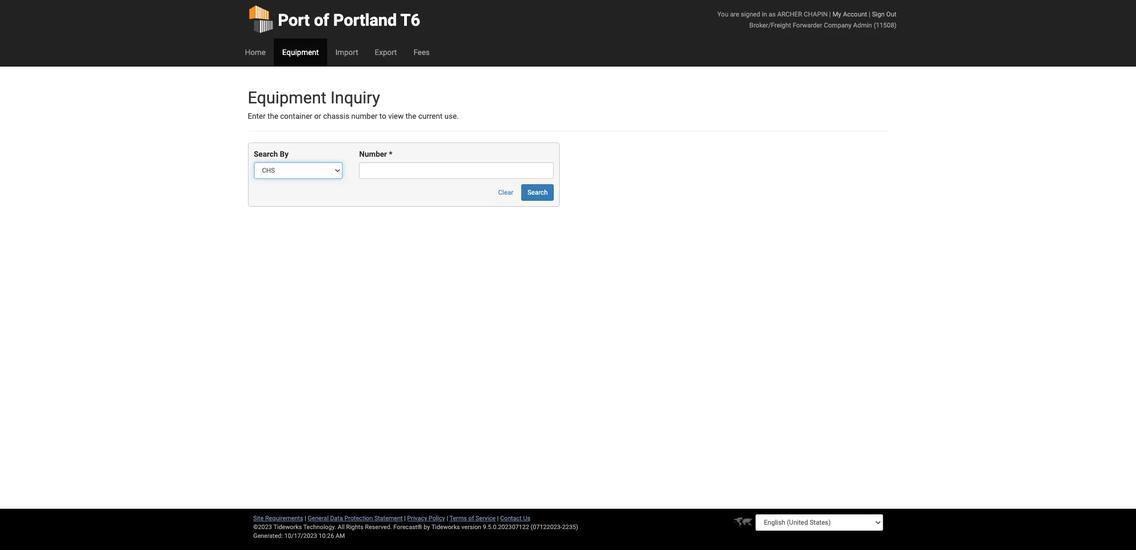 Task type: locate. For each thing, give the bounding box(es) containing it.
search for search
[[528, 189, 548, 197]]

privacy policy link
[[407, 515, 445, 522]]

archer
[[778, 10, 803, 18]]

1 horizontal spatial search
[[528, 189, 548, 197]]

statement
[[374, 515, 403, 522]]

the right the "enter"
[[268, 112, 278, 120]]

forwarder
[[793, 21, 823, 29]]

of
[[314, 10, 329, 30], [469, 515, 474, 522]]

generated:
[[253, 533, 283, 540]]

general data protection statement link
[[308, 515, 403, 522]]

search right the clear button
[[528, 189, 548, 197]]

of up version
[[469, 515, 474, 522]]

equipment
[[282, 48, 319, 57], [248, 88, 326, 107]]

home button
[[237, 39, 274, 66]]

1 vertical spatial equipment
[[248, 88, 326, 107]]

import button
[[327, 39, 367, 66]]

9.5.0.202307122
[[483, 524, 529, 531]]

am
[[336, 533, 345, 540]]

equipment down port on the left of page
[[282, 48, 319, 57]]

terms
[[450, 515, 467, 522]]

fees button
[[405, 39, 438, 66]]

equipment button
[[274, 39, 327, 66]]

export
[[375, 48, 397, 57]]

fees
[[414, 48, 430, 57]]

number
[[351, 112, 378, 120]]

0 vertical spatial of
[[314, 10, 329, 30]]

by
[[280, 150, 289, 159]]

sign
[[872, 10, 885, 18]]

1 horizontal spatial of
[[469, 515, 474, 522]]

search
[[254, 150, 278, 159], [528, 189, 548, 197]]

| up 9.5.0.202307122
[[497, 515, 499, 522]]

|
[[830, 10, 831, 18], [869, 10, 871, 18], [305, 515, 306, 522], [404, 515, 406, 522], [447, 515, 448, 522], [497, 515, 499, 522]]

0 horizontal spatial search
[[254, 150, 278, 159]]

©2023 tideworks
[[253, 524, 302, 531]]

of right port on the left of page
[[314, 10, 329, 30]]

1 vertical spatial search
[[528, 189, 548, 197]]

my
[[833, 10, 842, 18]]

0 vertical spatial equipment
[[282, 48, 319, 57]]

policy
[[429, 515, 445, 522]]

are
[[730, 10, 740, 18]]

10:26
[[319, 533, 334, 540]]

site requirements link
[[253, 515, 303, 522]]

1 horizontal spatial the
[[406, 112, 417, 120]]

reserved.
[[365, 524, 392, 531]]

admin
[[854, 21, 872, 29]]

search by
[[254, 150, 289, 159]]

0 vertical spatial search
[[254, 150, 278, 159]]

search button
[[522, 185, 554, 201]]

search left by
[[254, 150, 278, 159]]

1 vertical spatial of
[[469, 515, 474, 522]]

protection
[[345, 515, 373, 522]]

10/17/2023
[[285, 533, 317, 540]]

container
[[280, 112, 312, 120]]

| left the my
[[830, 10, 831, 18]]

search inside search button
[[528, 189, 548, 197]]

equipment inside dropdown button
[[282, 48, 319, 57]]

| up the tideworks
[[447, 515, 448, 522]]

requirements
[[265, 515, 303, 522]]

out
[[887, 10, 897, 18]]

equipment inside equipment inquiry enter the container or chassis number to view the current use.
[[248, 88, 326, 107]]

or
[[314, 112, 321, 120]]

the right 'view'
[[406, 112, 417, 120]]

us
[[523, 515, 531, 522]]

equipment up container
[[248, 88, 326, 107]]

0 horizontal spatial of
[[314, 10, 329, 30]]

chapin
[[804, 10, 828, 18]]

technology.
[[303, 524, 336, 531]]

port of portland t6 link
[[248, 0, 420, 39]]

the
[[268, 112, 278, 120], [406, 112, 417, 120]]

t6
[[401, 10, 420, 30]]

0 horizontal spatial the
[[268, 112, 278, 120]]



Task type: describe. For each thing, give the bounding box(es) containing it.
equipment for equipment
[[282, 48, 319, 57]]

(11508)
[[874, 21, 897, 29]]

current
[[418, 112, 443, 120]]

2235)
[[562, 524, 578, 531]]

clear
[[498, 189, 514, 197]]

by
[[424, 524, 430, 531]]

1 the from the left
[[268, 112, 278, 120]]

home
[[245, 48, 266, 57]]

number
[[359, 150, 387, 159]]

data
[[330, 515, 343, 522]]

| left 'general'
[[305, 515, 306, 522]]

clear button
[[492, 185, 520, 201]]

rights
[[346, 524, 364, 531]]

you are signed in as archer chapin | my account | sign out broker/freight forwarder company admin (11508)
[[718, 10, 897, 29]]

terms of service link
[[450, 515, 496, 522]]

inquiry
[[331, 88, 380, 107]]

signed
[[741, 10, 761, 18]]

enter
[[248, 112, 266, 120]]

search for search by
[[254, 150, 278, 159]]

equipment inquiry enter the container or chassis number to view the current use.
[[248, 88, 459, 120]]

export button
[[367, 39, 405, 66]]

in
[[762, 10, 767, 18]]

service
[[476, 515, 496, 522]]

portland
[[333, 10, 397, 30]]

Number * text field
[[359, 162, 554, 179]]

| up the "forecast®"
[[404, 515, 406, 522]]

privacy
[[407, 515, 427, 522]]

account
[[843, 10, 867, 18]]

you
[[718, 10, 729, 18]]

view
[[388, 112, 404, 120]]

general
[[308, 515, 329, 522]]

all
[[338, 524, 345, 531]]

forecast®
[[394, 524, 422, 531]]

company
[[824, 21, 852, 29]]

tideworks
[[432, 524, 460, 531]]

of inside site requirements | general data protection statement | privacy policy | terms of service | contact us ©2023 tideworks technology. all rights reserved. forecast® by tideworks version 9.5.0.202307122 (07122023-2235) generated: 10/17/2023 10:26 am
[[469, 515, 474, 522]]

port
[[278, 10, 310, 30]]

sign out link
[[872, 10, 897, 18]]

broker/freight
[[750, 21, 791, 29]]

site
[[253, 515, 264, 522]]

to
[[380, 112, 386, 120]]

(07122023-
[[531, 524, 562, 531]]

version
[[462, 524, 481, 531]]

contact
[[500, 515, 522, 522]]

2 the from the left
[[406, 112, 417, 120]]

of inside port of portland t6 link
[[314, 10, 329, 30]]

number *
[[359, 150, 393, 159]]

port of portland t6
[[278, 10, 420, 30]]

equipment for equipment inquiry enter the container or chassis number to view the current use.
[[248, 88, 326, 107]]

site requirements | general data protection statement | privacy policy | terms of service | contact us ©2023 tideworks technology. all rights reserved. forecast® by tideworks version 9.5.0.202307122 (07122023-2235) generated: 10/17/2023 10:26 am
[[253, 515, 578, 540]]

| left sign
[[869, 10, 871, 18]]

my account link
[[833, 10, 867, 18]]

contact us link
[[500, 515, 531, 522]]

as
[[769, 10, 776, 18]]

*
[[389, 150, 393, 159]]

import
[[336, 48, 358, 57]]

use.
[[445, 112, 459, 120]]

chassis
[[323, 112, 350, 120]]



Task type: vqa. For each thing, say whether or not it's contained in the screenshot.
Reserved. at the bottom left of the page
yes



